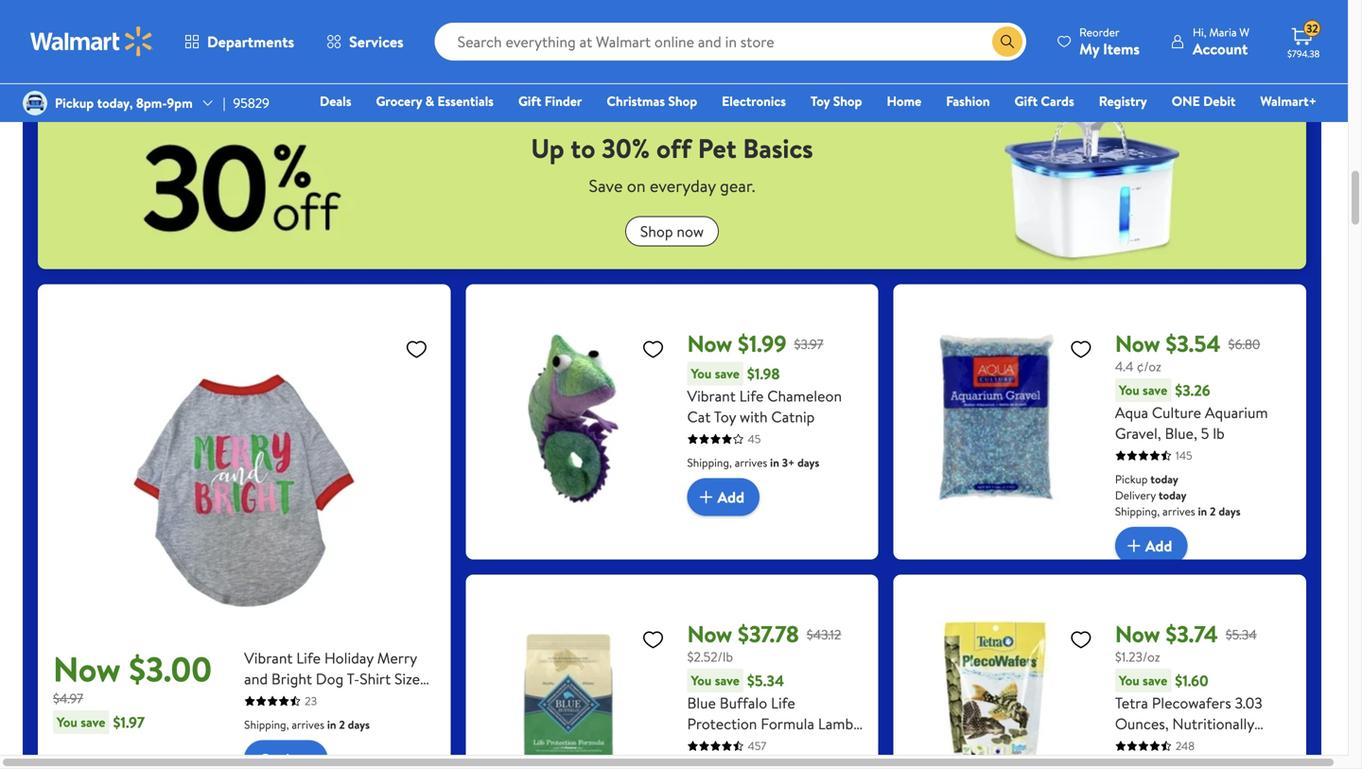 Task type: describe. For each thing, give the bounding box(es) containing it.
aquarium
[[1206, 402, 1269, 423]]

shop now button
[[625, 216, 719, 247]]

days for shipping, arrives in 3+ days
[[798, 455, 820, 471]]

everyday
[[650, 174, 716, 198]]

Search search field
[[435, 23, 1027, 61]]

toy inside toy shop link
[[811, 92, 830, 110]]

t-
[[347, 669, 360, 689]]

reorder my items
[[1080, 24, 1140, 59]]

holiday
[[324, 648, 374, 669]]

in for in 2 days
[[327, 717, 336, 733]]

8pm-
[[136, 94, 167, 112]]

dog inside the "now $37.78 $43.12 $2.52/lb you save $5.34 blue buffalo life protection formula lamb and brown rice dry dog food for adult do"
[[820, 734, 848, 755]]

in for in 3+ days
[[770, 455, 780, 471]]

add button for $3.74
[[1116, 527, 1188, 565]]

you save $1.98 vibrant life chameleon cat toy with catnip
[[688, 363, 842, 427]]

$3.54
[[1166, 328, 1221, 360]]

2 inside pickup today delivery today shipping, arrives in 2 days
[[1210, 504, 1216, 520]]

add to favorites list, aqua culture aquarium gravel, blue, 5 lb image
[[1070, 337, 1093, 361]]

add for $3.74
[[1146, 536, 1173, 556]]

services
[[349, 31, 404, 52]]

¢/oz
[[1137, 357, 1162, 376]]

now for $3.74
[[1116, 619, 1161, 650]]

adult
[[747, 755, 783, 769]]

today,
[[97, 94, 133, 112]]

shop now
[[641, 221, 704, 242]]

save inside you save $1.98 vibrant life chameleon cat toy with catnip
[[715, 364, 740, 383]]

$5.34 inside now $3.74 $5.34 $1.23/oz you save $1.60 tetra plecowafers 3.03 ounces, nutritionally balanced fish food for algae eaters
[[1226, 625, 1258, 644]]

dry
[[793, 734, 817, 755]]

lamb
[[818, 714, 854, 734]]

and inside the "now $37.78 $43.12 $2.52/lb you save $5.34 blue buffalo life protection formula lamb and brown rice dry dog food for adult do"
[[688, 734, 711, 755]]

catnip
[[772, 407, 815, 427]]

grocery
[[376, 92, 422, 110]]

today down 145
[[1151, 471, 1179, 487]]

|
[[223, 94, 226, 112]]

you inside now $3.00 $4.97 you save $1.97
[[57, 713, 77, 732]]

christmas shop link
[[598, 91, 706, 111]]

shipping, arrives in 3+ days
[[688, 455, 820, 471]]

for inside the "now $37.78 $43.12 $2.52/lb you save $5.34 blue buffalo life protection formula lamb and brown rice dry dog food for adult do"
[[724, 755, 744, 769]]

add to cart image
[[695, 486, 718, 509]]

| 95829
[[223, 94, 270, 112]]

add to favorites list, vibrant life chameleon cat toy with catnip image
[[642, 337, 665, 361]]

95829
[[233, 94, 270, 112]]

you inside now $3.74 $5.34 $1.23/oz you save $1.60 tetra plecowafers 3.03 ounces, nutritionally balanced fish food for algae eaters
[[1119, 672, 1140, 690]]

rice
[[760, 734, 789, 755]]

you inside you save $1.98 vibrant life chameleon cat toy with catnip
[[691, 364, 712, 383]]

$3.97
[[794, 335, 824, 353]]

plecowafers
[[1152, 693, 1232, 714]]

$3.26
[[1176, 380, 1211, 401]]

now $3.00 $4.97 you save $1.97
[[53, 645, 212, 733]]

days for shipping, arrives in 2 days
[[348, 717, 370, 733]]

debit
[[1204, 92, 1236, 110]]

now for $3.54
[[1116, 328, 1161, 360]]

algae
[[1116, 755, 1153, 769]]

now $3.54 $6.80 4.4 ¢/oz you save $3.26 aqua culture aquarium gravel, blue, 5 lb
[[1116, 328, 1269, 444]]

life inside the "now $37.78 $43.12 $2.52/lb you save $5.34 blue buffalo life protection formula lamb and brown rice dry dog food for adult do"
[[771, 693, 796, 714]]

add to favorites list, blue buffalo life protection formula lamb and brown rice dry dog food for adult dogs, whole grain, 15 lb. bag image
[[642, 628, 665, 652]]

you inside the "now $37.78 $43.12 $2.52/lb you save $5.34 blue buffalo life protection formula lamb and brown rice dry dog food for adult do"
[[691, 672, 712, 690]]

gear.
[[720, 174, 756, 198]]

off
[[657, 130, 692, 167]]

vibrant inside you save $1.98 vibrant life chameleon cat toy with catnip
[[688, 386, 736, 407]]

deals link
[[311, 91, 360, 111]]

now for $3.00
[[53, 645, 121, 693]]

electronics
[[722, 92, 786, 110]]

add to favorites list, tetra plecowafers 3.03 ounces, nutritionally balanced fish food for algae eaters image
[[1070, 628, 1093, 652]]

departments button
[[168, 19, 310, 64]]

grocery & essentials
[[376, 92, 494, 110]]

$1.98
[[748, 363, 780, 384]]

pickup for pickup today delivery today shipping, arrives in 2 days
[[1116, 471, 1148, 487]]

shop inside button
[[641, 221, 673, 242]]

aqua
[[1116, 402, 1149, 423]]

now $3.74 $5.34 $1.23/oz you save $1.60 tetra plecowafers 3.03 ounces, nutritionally balanced fish food for algae eaters
[[1116, 619, 1264, 769]]

30%
[[602, 130, 650, 167]]

dog inside the vibrant life holiday merry and bright dog t-shirt size small
[[316, 669, 344, 689]]

merry
[[377, 648, 417, 669]]

toy inside you save $1.98 vibrant life chameleon cat toy with catnip
[[714, 407, 736, 427]]

45
[[748, 431, 761, 447]]

$1.60
[[1176, 671, 1209, 691]]

$1.99
[[738, 328, 787, 360]]

arrives for in 2 days
[[292, 717, 325, 733]]

for inside now $3.74 $5.34 $1.23/oz you save $1.60 tetra plecowafers 3.03 ounces, nutritionally balanced fish food for algae eaters
[[1245, 734, 1264, 755]]

$1.23/oz
[[1116, 648, 1161, 666]]

add to favorites list, vibrant life holiday merry and bright dog t-shirt size small image
[[405, 337, 428, 361]]

buffalo
[[720, 693, 768, 714]]

hi, maria w account
[[1193, 24, 1250, 59]]

vibrant life holiday merry and bright dog t-shirt size small
[[244, 648, 420, 710]]

Walmart Site-Wide search field
[[435, 23, 1027, 61]]

up
[[531, 130, 565, 167]]

eaters
[[1156, 755, 1198, 769]]

now $1.99 $3.97
[[688, 328, 824, 360]]

departments
[[207, 31, 294, 52]]

home
[[887, 92, 922, 110]]

size
[[395, 669, 420, 689]]

finder
[[545, 92, 582, 110]]

$4.97
[[53, 689, 83, 708]]

arrives inside pickup today delivery today shipping, arrives in 2 days
[[1163, 504, 1196, 520]]

now $37.78 $43.12 $2.52/lb you save $5.34 blue buffalo life protection formula lamb and brown rice dry dog food for adult do
[[688, 619, 854, 769]]

tetra
[[1116, 693, 1149, 714]]

save inside now $3.74 $5.34 $1.23/oz you save $1.60 tetra plecowafers 3.03 ounces, nutritionally balanced fish food for algae eaters
[[1143, 672, 1168, 690]]

shipping, arrives in 2 days
[[244, 717, 370, 733]]

23
[[305, 693, 317, 709]]

reorder
[[1080, 24, 1120, 40]]

blue,
[[1165, 423, 1198, 444]]

vibrant inside the vibrant life holiday merry and bright dog t-shirt size small
[[244, 648, 293, 669]]

save inside the "now $37.78 $43.12 $2.52/lb you save $5.34 blue buffalo life protection formula lamb and brown rice dry dog food for adult do"
[[715, 672, 740, 690]]



Task type: vqa. For each thing, say whether or not it's contained in the screenshot.
Money Orders link
no



Task type: locate. For each thing, give the bounding box(es) containing it.
1 vertical spatial dog
[[820, 734, 848, 755]]

toy shop
[[811, 92, 863, 110]]

1 horizontal spatial toy
[[811, 92, 830, 110]]

2 horizontal spatial in
[[1199, 504, 1208, 520]]

today right delivery in the bottom of the page
[[1159, 487, 1187, 504]]

shop for toy shop
[[833, 92, 863, 110]]

now inside the "now $37.78 $43.12 $2.52/lb you save $5.34 blue buffalo life protection formula lamb and brown rice dry dog food for adult do"
[[688, 619, 733, 650]]

days right 3+
[[798, 455, 820, 471]]

shipping,
[[688, 455, 732, 471], [1116, 504, 1160, 520], [244, 717, 289, 733]]

now left $3.74
[[1116, 619, 1161, 650]]

145
[[1176, 448, 1193, 464]]

shop for christmas shop
[[668, 92, 698, 110]]

2 vertical spatial shipping,
[[244, 717, 289, 733]]

in right delivery in the bottom of the page
[[1199, 504, 1208, 520]]

0 horizontal spatial for
[[724, 755, 744, 769]]

gift left finder
[[519, 92, 542, 110]]

0 vertical spatial $5.34
[[1226, 625, 1258, 644]]

1 horizontal spatial dog
[[820, 734, 848, 755]]

add for $37.78
[[718, 487, 745, 508]]

1 vertical spatial shipping,
[[1116, 504, 1160, 520]]

fashion
[[947, 92, 990, 110]]

shop inside 'link'
[[668, 92, 698, 110]]

0 horizontal spatial shipping,
[[244, 717, 289, 733]]

days down lb at the bottom right of page
[[1219, 504, 1241, 520]]

arrives down 45
[[735, 455, 768, 471]]

32
[[1307, 21, 1319, 37]]

1 vertical spatial in
[[1199, 504, 1208, 520]]

1 vertical spatial $5.34
[[748, 671, 785, 691]]

0 vertical spatial arrives
[[735, 455, 768, 471]]

1 vertical spatial pickup
[[1116, 471, 1148, 487]]

days inside pickup today delivery today shipping, arrives in 2 days
[[1219, 504, 1241, 520]]

life inside the vibrant life holiday merry and bright dog t-shirt size small
[[296, 648, 321, 669]]

save inside now $3.00 $4.97 you save $1.97
[[81, 713, 105, 732]]

0 vertical spatial add button
[[688, 478, 760, 516]]

now inside now $3.00 $4.97 you save $1.97
[[53, 645, 121, 693]]

arrives for in 3+ days
[[735, 455, 768, 471]]

$5.34 up the buffalo
[[748, 671, 785, 691]]

and left brown on the right of page
[[688, 734, 711, 755]]

dog
[[316, 669, 344, 689], [820, 734, 848, 755]]

1 horizontal spatial add button
[[1116, 527, 1188, 565]]

1 vertical spatial 2
[[339, 717, 345, 733]]

add down shipping, arrives in 3+ days
[[718, 487, 745, 508]]

you up blue
[[691, 672, 712, 690]]

for down 3.03
[[1245, 734, 1264, 755]]

4.4
[[1116, 357, 1134, 376]]

up to 30% off pet basics save on everyday gear.
[[531, 130, 814, 198]]

0 vertical spatial vibrant
[[688, 386, 736, 407]]

0 horizontal spatial gift
[[519, 92, 542, 110]]

pickup today, 8pm-9pm
[[55, 94, 193, 112]]

2 down lb at the bottom right of page
[[1210, 504, 1216, 520]]

and left 'bright' on the bottom
[[244, 669, 268, 689]]

now inside now $3.54 $6.80 4.4 ¢/oz you save $3.26 aqua culture aquarium gravel, blue, 5 lb
[[1116, 328, 1161, 360]]

in inside pickup today delivery today shipping, arrives in 2 days
[[1199, 504, 1208, 520]]

0 vertical spatial toy
[[811, 92, 830, 110]]

pickup left today,
[[55, 94, 94, 112]]

brown
[[715, 734, 757, 755]]

grocery & essentials link
[[368, 91, 502, 111]]

add
[[718, 487, 745, 508], [1146, 536, 1173, 556]]

services button
[[310, 19, 420, 64]]

food right fish
[[1208, 734, 1242, 755]]

pickup for pickup today, 8pm-9pm
[[55, 94, 94, 112]]

toy right cat
[[714, 407, 736, 427]]

2 horizontal spatial shipping,
[[1116, 504, 1160, 520]]

save
[[589, 174, 623, 198]]

0 horizontal spatial life
[[296, 648, 321, 669]]

3+
[[782, 455, 795, 471]]

1 horizontal spatial arrives
[[735, 455, 768, 471]]

gift finder
[[519, 92, 582, 110]]

2 down the vibrant life holiday merry and bright dog t-shirt size small
[[339, 717, 345, 733]]

shipping, inside pickup today delivery today shipping, arrives in 2 days
[[1116, 504, 1160, 520]]

0 horizontal spatial $5.34
[[748, 671, 785, 691]]

dog left t-
[[316, 669, 344, 689]]

0 vertical spatial in
[[770, 455, 780, 471]]

arrives down 23
[[292, 717, 325, 733]]

0 vertical spatial pickup
[[55, 94, 94, 112]]

shipping, down small
[[244, 717, 289, 733]]

fashion link
[[938, 91, 999, 111]]

pickup inside pickup today delivery today shipping, arrives in 2 days
[[1116, 471, 1148, 487]]

 image
[[23, 91, 47, 115]]

save down the ¢/oz
[[1143, 381, 1168, 399]]

1 vertical spatial life
[[296, 648, 321, 669]]

$3.00
[[129, 645, 212, 693]]

0 vertical spatial life
[[740, 386, 764, 407]]

shipping, for shipping, arrives in 3+ days
[[688, 455, 732, 471]]

1 horizontal spatial $5.34
[[1226, 625, 1258, 644]]

gift left cards
[[1015, 92, 1038, 110]]

0 vertical spatial days
[[798, 455, 820, 471]]

2 vertical spatial in
[[327, 717, 336, 733]]

add button down shipping, arrives in 3+ days
[[688, 478, 760, 516]]

0 vertical spatial dog
[[316, 669, 344, 689]]

toy up the basics
[[811, 92, 830, 110]]

in left 3+
[[770, 455, 780, 471]]

1 horizontal spatial shipping,
[[688, 455, 732, 471]]

vibrant left with
[[688, 386, 736, 407]]

one debit link
[[1164, 91, 1245, 111]]

gift for gift finder
[[519, 92, 542, 110]]

save down the '$4.97'
[[81, 713, 105, 732]]

0 horizontal spatial 2
[[339, 717, 345, 733]]

gift for gift cards
[[1015, 92, 1038, 110]]

1 horizontal spatial gift
[[1015, 92, 1038, 110]]

$6.80
[[1229, 335, 1261, 353]]

add button down delivery in the bottom of the page
[[1116, 527, 1188, 565]]

$5.34 right $3.74
[[1226, 625, 1258, 644]]

w
[[1240, 24, 1250, 40]]

0 horizontal spatial add button
[[688, 478, 760, 516]]

0 horizontal spatial and
[[244, 669, 268, 689]]

0 vertical spatial add
[[718, 487, 745, 508]]

life right the buffalo
[[771, 693, 796, 714]]

food down protection
[[688, 755, 721, 769]]

shipping, up add to cart icon
[[688, 455, 732, 471]]

now
[[677, 221, 704, 242]]

0 vertical spatial and
[[244, 669, 268, 689]]

gift cards
[[1015, 92, 1075, 110]]

2 horizontal spatial life
[[771, 693, 796, 714]]

$37.78
[[738, 619, 799, 650]]

search icon image
[[1000, 34, 1015, 49]]

balanced
[[1116, 734, 1175, 755]]

gift cards link
[[1007, 91, 1083, 111]]

one debit
[[1172, 92, 1236, 110]]

gravel,
[[1116, 423, 1162, 444]]

now up $1.97
[[53, 645, 121, 693]]

group
[[909, 0, 1292, 72]]

save
[[715, 364, 740, 383], [1143, 381, 1168, 399], [715, 672, 740, 690], [1143, 672, 1168, 690], [81, 713, 105, 732]]

1 horizontal spatial food
[[1208, 734, 1242, 755]]

protection
[[688, 714, 757, 734]]

now inside now $3.74 $5.34 $1.23/oz you save $1.60 tetra plecowafers 3.03 ounces, nutritionally balanced fish food for algae eaters
[[1116, 619, 1161, 650]]

on
[[627, 174, 646, 198]]

shop left the 'now'
[[641, 221, 673, 242]]

1 horizontal spatial vibrant
[[688, 386, 736, 407]]

you up cat
[[691, 364, 712, 383]]

chameleon
[[768, 386, 842, 407]]

1 vertical spatial days
[[1219, 504, 1241, 520]]

small
[[244, 689, 279, 710]]

christmas shop
[[607, 92, 698, 110]]

shipping, for shipping, arrives in 2 days
[[244, 717, 289, 733]]

account
[[1193, 38, 1248, 59]]

toy shop link
[[803, 91, 871, 111]]

now right add to favorites list, blue buffalo life protection formula lamb and brown rice dry dog food for adult dogs, whole grain, 15 lb. bag icon
[[688, 619, 733, 650]]

fish
[[1178, 734, 1205, 755]]

0 vertical spatial 2
[[1210, 504, 1216, 520]]

0 horizontal spatial dog
[[316, 669, 344, 689]]

you inside now $3.54 $6.80 4.4 ¢/oz you save $3.26 aqua culture aquarium gravel, blue, 5 lb
[[1119, 381, 1140, 399]]

add button
[[688, 478, 760, 516], [1116, 527, 1188, 565]]

you up tetra
[[1119, 672, 1140, 690]]

2 vertical spatial life
[[771, 693, 796, 714]]

life inside you save $1.98 vibrant life chameleon cat toy with catnip
[[740, 386, 764, 407]]

my
[[1080, 38, 1100, 59]]

food
[[1208, 734, 1242, 755], [688, 755, 721, 769]]

$5.34
[[1226, 625, 1258, 644], [748, 671, 785, 691]]

5
[[1202, 423, 1210, 444]]

to
[[571, 130, 596, 167]]

0 horizontal spatial food
[[688, 755, 721, 769]]

$43.12
[[807, 625, 842, 644]]

home link
[[879, 91, 930, 111]]

shop right christmas
[[668, 92, 698, 110]]

$3.74
[[1166, 619, 1219, 650]]

you up aqua
[[1119, 381, 1140, 399]]

electronics link
[[714, 91, 795, 111]]

in down the vibrant life holiday merry and bright dog t-shirt size small
[[327, 717, 336, 733]]

0 horizontal spatial days
[[348, 717, 370, 733]]

add button for $37.78
[[688, 478, 760, 516]]

1 vertical spatial arrives
[[1163, 504, 1196, 520]]

2
[[1210, 504, 1216, 520], [339, 717, 345, 733]]

pickup down gravel,
[[1116, 471, 1148, 487]]

0 horizontal spatial add
[[718, 487, 745, 508]]

with
[[740, 407, 768, 427]]

now for $37.78
[[688, 619, 733, 650]]

now left $1.99
[[688, 328, 733, 360]]

lb
[[1213, 423, 1225, 444]]

walmart+ link
[[1252, 91, 1326, 111]]

dog right the dry
[[820, 734, 848, 755]]

2 horizontal spatial arrives
[[1163, 504, 1196, 520]]

1 vertical spatial vibrant
[[244, 648, 293, 669]]

1 vertical spatial add
[[1146, 536, 1173, 556]]

1 horizontal spatial for
[[1245, 734, 1264, 755]]

gift finder link
[[510, 91, 591, 111]]

blue
[[688, 693, 716, 714]]

shipping, up add to cart image
[[1116, 504, 1160, 520]]

add to cart image
[[1123, 535, 1146, 557]]

1 horizontal spatial days
[[798, 455, 820, 471]]

options link
[[688, 6, 771, 44]]

life down $1.98
[[740, 386, 764, 407]]

1 horizontal spatial life
[[740, 386, 764, 407]]

arrives right delivery in the bottom of the page
[[1163, 504, 1196, 520]]

registry
[[1099, 92, 1148, 110]]

$1.97
[[113, 712, 145, 733]]

1 horizontal spatial pickup
[[1116, 471, 1148, 487]]

shop left 'home'
[[833, 92, 863, 110]]

1 vertical spatial toy
[[714, 407, 736, 427]]

for left the "adult" at the right of page
[[724, 755, 744, 769]]

now for $1.99
[[688, 328, 733, 360]]

1 vertical spatial and
[[688, 734, 711, 755]]

registry link
[[1091, 91, 1156, 111]]

1 horizontal spatial in
[[770, 455, 780, 471]]

1 horizontal spatial and
[[688, 734, 711, 755]]

essentials
[[438, 92, 494, 110]]

walmart+
[[1261, 92, 1317, 110]]

now left '$3.54'
[[1116, 328, 1161, 360]]

toy
[[811, 92, 830, 110], [714, 407, 736, 427]]

457
[[748, 738, 767, 754]]

add down pickup today delivery today shipping, arrives in 2 days
[[1146, 536, 1173, 556]]

0 horizontal spatial in
[[327, 717, 336, 733]]

walmart image
[[30, 26, 153, 57]]

2 vertical spatial days
[[348, 717, 370, 733]]

1 vertical spatial add button
[[1116, 527, 1188, 565]]

and inside the vibrant life holiday merry and bright dog t-shirt size small
[[244, 669, 268, 689]]

0 vertical spatial shipping,
[[688, 455, 732, 471]]

food inside now $3.74 $5.34 $1.23/oz you save $1.60 tetra plecowafers 3.03 ounces, nutritionally balanced fish food for algae eaters
[[1208, 734, 1242, 755]]

1 horizontal spatial add
[[1146, 536, 1173, 556]]

2 gift from the left
[[1015, 92, 1038, 110]]

delivery
[[1116, 487, 1156, 504]]

save down $1.23/oz
[[1143, 672, 1168, 690]]

2 vertical spatial arrives
[[292, 717, 325, 733]]

life left holiday
[[296, 648, 321, 669]]

0 horizontal spatial toy
[[714, 407, 736, 427]]

0 horizontal spatial vibrant
[[244, 648, 293, 669]]

save up the buffalo
[[715, 672, 740, 690]]

save inside now $3.54 $6.80 4.4 ¢/oz you save $3.26 aqua culture aquarium gravel, blue, 5 lb
[[1143, 381, 1168, 399]]

0 horizontal spatial arrives
[[292, 717, 325, 733]]

vibrant up small
[[244, 648, 293, 669]]

maria
[[1210, 24, 1237, 40]]

1 gift from the left
[[519, 92, 542, 110]]

pickup today delivery today shipping, arrives in 2 days
[[1116, 471, 1241, 520]]

$5.34 inside the "now $37.78 $43.12 $2.52/lb you save $5.34 blue buffalo life protection formula lamb and brown rice dry dog food for adult do"
[[748, 671, 785, 691]]

one
[[1172, 92, 1201, 110]]

you down the '$4.97'
[[57, 713, 77, 732]]

pickup
[[55, 94, 94, 112], [1116, 471, 1148, 487]]

248
[[1176, 738, 1195, 754]]

save left $1.98
[[715, 364, 740, 383]]

0 horizontal spatial pickup
[[55, 94, 94, 112]]

and
[[244, 669, 268, 689], [688, 734, 711, 755]]

2 horizontal spatial days
[[1219, 504, 1241, 520]]

formula
[[761, 714, 815, 734]]

days down t-
[[348, 717, 370, 733]]

1 horizontal spatial 2
[[1210, 504, 1216, 520]]

food inside the "now $37.78 $43.12 $2.52/lb you save $5.34 blue buffalo life protection formula lamb and brown rice dry dog food for adult do"
[[688, 755, 721, 769]]



